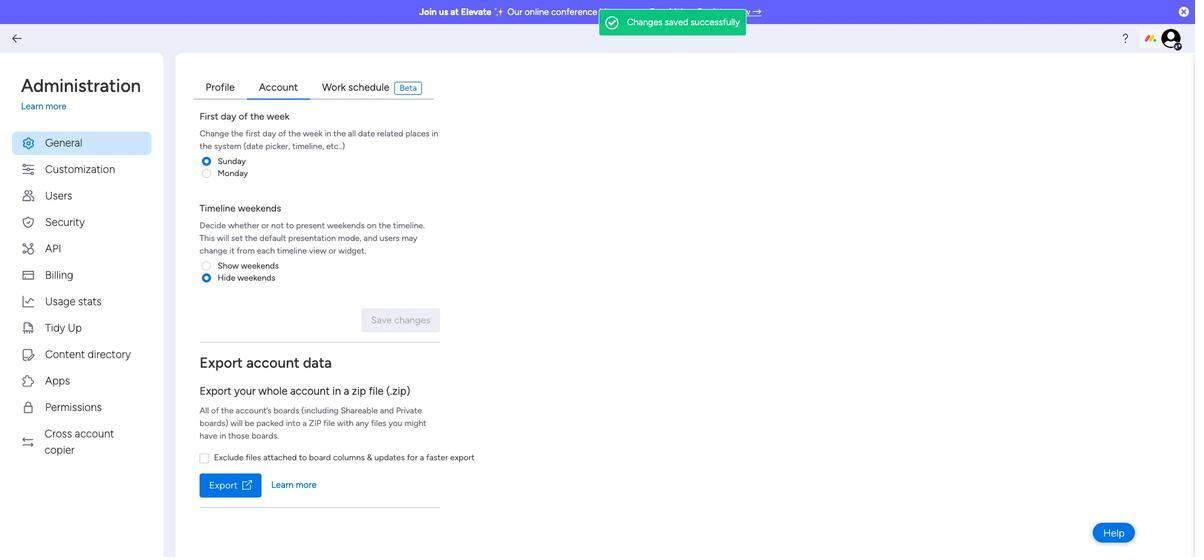 Task type: vqa. For each thing, say whether or not it's contained in the screenshot.
Show Weekends
yes



Task type: describe. For each thing, give the bounding box(es) containing it.
schedule
[[348, 81, 389, 93]]

change the first day of the week in the all date related places in the system (date picker, timeline, etc..)
[[200, 128, 438, 151]]

decide
[[200, 220, 226, 231]]

timeline weekends
[[200, 202, 281, 214]]

profile link
[[194, 77, 247, 99]]

whole
[[258, 384, 288, 398]]

zip
[[309, 418, 321, 428]]

attached
[[263, 452, 297, 463]]

not
[[271, 220, 284, 231]]

export for export your whole account in a zip file (.zip)
[[200, 384, 232, 398]]

account for cross account copier
[[75, 427, 114, 440]]

customization
[[45, 163, 115, 176]]

all of the account's boards (including shareable and private boards) will be packed into a zip file with any files you might have in those boards.
[[200, 406, 426, 441]]

columns
[[333, 452, 365, 463]]

billing
[[45, 268, 73, 282]]

work
[[322, 81, 346, 93]]

help button
[[1093, 523, 1135, 543]]

0 horizontal spatial or
[[261, 220, 269, 231]]

general button
[[12, 131, 152, 155]]

day inside "change the first day of the week in the all date related places in the system (date picker, timeline, etc..)"
[[263, 128, 276, 139]]

weekends for show weekends
[[241, 261, 279, 271]]

files inside all of the account's boards (including shareable and private boards) will be packed into a zip file with any files you might have in those boards.
[[371, 418, 386, 428]]

changes
[[627, 17, 663, 28]]

join
[[419, 7, 437, 17]]

from
[[237, 246, 255, 256]]

export your whole account in a zip file (.zip)
[[200, 384, 410, 398]]

help
[[1103, 527, 1125, 539]]

saved
[[665, 17, 688, 28]]

0 vertical spatial a
[[344, 384, 349, 398]]

conference
[[551, 7, 597, 17]]

1 horizontal spatial file
[[369, 384, 384, 398]]

view
[[309, 246, 326, 256]]

tidy
[[45, 321, 65, 335]]

each
[[257, 246, 275, 256]]

any
[[356, 418, 369, 428]]

first
[[246, 128, 261, 139]]

export for export account data
[[200, 354, 243, 371]]

boards.
[[252, 431, 279, 441]]

present
[[296, 220, 325, 231]]

of inside all of the account's boards (including shareable and private boards) will be packed into a zip file with any files you might have in those boards.
[[211, 406, 219, 416]]

may
[[402, 233, 418, 243]]

0 horizontal spatial day
[[221, 110, 236, 122]]

jacob simon image
[[1162, 29, 1181, 48]]

the up timeline,
[[288, 128, 301, 139]]

packed
[[256, 418, 284, 428]]

apps button
[[12, 369, 152, 393]]

show weekends
[[218, 261, 279, 271]]

timeline
[[200, 202, 236, 214]]

apps
[[45, 374, 70, 387]]

screens
[[617, 7, 648, 17]]

in right places
[[432, 128, 438, 139]]

users button
[[12, 184, 152, 208]]

0 vertical spatial of
[[239, 110, 248, 122]]

security
[[45, 216, 85, 229]]

0 vertical spatial week
[[267, 110, 289, 122]]

1 horizontal spatial more
[[296, 480, 317, 491]]

1 horizontal spatial learn
[[271, 480, 294, 491]]

monday
[[218, 168, 248, 178]]

weekends for timeline weekends
[[238, 202, 281, 214]]

usage
[[45, 295, 75, 308]]

system
[[214, 141, 241, 151]]

weekends inside decide whether or not to present weekends on the timeline. this will set the default presentation mode, and users may change it from each timeline view or widget.
[[327, 220, 365, 231]]

administration learn more
[[21, 75, 141, 112]]

weekends for hide weekends
[[238, 273, 275, 283]]

api
[[45, 242, 61, 255]]

first
[[200, 110, 218, 122]]

first day of the week
[[200, 110, 289, 122]]

✨
[[494, 7, 505, 17]]

set
[[231, 233, 243, 243]]

week inside "change the first day of the week in the all date related places in the system (date picker, timeline, etc..)"
[[303, 128, 323, 139]]

show
[[218, 261, 239, 271]]

decide whether or not to present weekends on the timeline. this will set the default presentation mode, and users may change it from each timeline view or widget.
[[200, 220, 425, 256]]

content directory button
[[12, 343, 152, 366]]

with
[[337, 418, 354, 428]]

cross account copier button
[[12, 422, 152, 462]]

usage stats
[[45, 295, 102, 308]]

successfully
[[691, 17, 740, 28]]

register
[[697, 7, 731, 17]]

1 vertical spatial learn more link
[[271, 479, 317, 492]]

join us at elevate ✨ our online conference hits screens dec 14th
[[419, 7, 686, 17]]

check image
[[606, 16, 619, 29]]

all
[[200, 406, 209, 416]]

the up system
[[231, 128, 243, 139]]

be
[[245, 418, 254, 428]]

export for export
[[209, 479, 238, 491]]

timeline.
[[393, 220, 425, 231]]

api button
[[12, 237, 152, 261]]

exclude
[[214, 452, 244, 463]]

those
[[228, 431, 249, 441]]

the up from at top left
[[245, 233, 257, 243]]

permissions button
[[12, 396, 152, 419]]

beta
[[400, 83, 417, 93]]

(date
[[243, 141, 263, 151]]

&
[[367, 452, 372, 463]]

export
[[450, 452, 475, 463]]

file inside all of the account's boards (including shareable and private boards) will be packed into a zip file with any files you might have in those boards.
[[324, 418, 335, 428]]

updates
[[374, 452, 405, 463]]



Task type: locate. For each thing, give the bounding box(es) containing it.
have
[[200, 431, 217, 441]]

week up timeline,
[[303, 128, 323, 139]]

0 vertical spatial to
[[286, 220, 294, 231]]

whether
[[228, 220, 259, 231]]

us
[[439, 7, 448, 17]]

1 horizontal spatial and
[[380, 406, 394, 416]]

hits
[[600, 7, 614, 17]]

the down the change
[[200, 141, 212, 151]]

in right have
[[219, 431, 226, 441]]

to
[[286, 220, 294, 231], [299, 452, 307, 463]]

0 horizontal spatial more
[[46, 101, 66, 112]]

1 horizontal spatial week
[[303, 128, 323, 139]]

2 horizontal spatial a
[[420, 452, 424, 463]]

tidy up
[[45, 321, 82, 335]]

0 horizontal spatial to
[[286, 220, 294, 231]]

1 vertical spatial more
[[296, 480, 317, 491]]

0 vertical spatial export
[[200, 354, 243, 371]]

change
[[200, 246, 227, 256]]

users
[[45, 189, 72, 202]]

will inside all of the account's boards (including shareable and private boards) will be packed into a zip file with any files you might have in those boards.
[[230, 418, 243, 428]]

account's
[[236, 406, 271, 416]]

day right first
[[221, 110, 236, 122]]

0 vertical spatial will
[[217, 233, 229, 243]]

places
[[405, 128, 430, 139]]

1 vertical spatial week
[[303, 128, 323, 139]]

cross account copier
[[44, 427, 114, 457]]

1 vertical spatial to
[[299, 452, 307, 463]]

and inside all of the account's boards (including shareable and private boards) will be packed into a zip file with any files you might have in those boards.
[[380, 406, 394, 416]]

weekends up mode,
[[327, 220, 365, 231]]

weekends down show weekends
[[238, 273, 275, 283]]

in up "etc..)"
[[325, 128, 331, 139]]

0 vertical spatial files
[[371, 418, 386, 428]]

14th
[[668, 7, 686, 17]]

learn down attached
[[271, 480, 294, 491]]

mode,
[[338, 233, 362, 243]]

v2 export image
[[242, 480, 252, 491]]

elevate
[[461, 7, 492, 17]]

export account data
[[200, 354, 332, 371]]

1 vertical spatial file
[[324, 418, 335, 428]]

and inside decide whether or not to present weekends on the timeline. this will set the default presentation mode, and users may change it from each timeline view or widget.
[[364, 233, 378, 243]]

or
[[261, 220, 269, 231], [328, 246, 336, 256]]

boards
[[273, 406, 299, 416]]

work schedule
[[322, 81, 389, 93]]

2 horizontal spatial of
[[278, 128, 286, 139]]

copier
[[44, 443, 75, 457]]

into
[[286, 418, 300, 428]]

learn down administration
[[21, 101, 43, 112]]

directory
[[88, 348, 131, 361]]

up
[[68, 321, 82, 335]]

1 vertical spatial account
[[290, 384, 330, 398]]

files right exclude
[[246, 452, 261, 463]]

to inside decide whether or not to present weekends on the timeline. this will set the default presentation mode, and users may change it from each timeline view or widget.
[[286, 220, 294, 231]]

account link
[[247, 77, 310, 99]]

weekends up whether
[[238, 202, 281, 214]]

more down board
[[296, 480, 317, 491]]

help image
[[1119, 32, 1131, 44]]

0 horizontal spatial and
[[364, 233, 378, 243]]

board
[[309, 452, 331, 463]]

security button
[[12, 211, 152, 234]]

for
[[407, 452, 418, 463]]

of up 'first'
[[239, 110, 248, 122]]

1 vertical spatial or
[[328, 246, 336, 256]]

more
[[46, 101, 66, 112], [296, 480, 317, 491]]

timeline
[[277, 246, 307, 256]]

learn inside the "administration learn more"
[[21, 101, 43, 112]]

online
[[525, 7, 549, 17]]

in inside all of the account's boards (including shareable and private boards) will be packed into a zip file with any files you might have in those boards.
[[219, 431, 226, 441]]

1 vertical spatial learn
[[271, 480, 294, 491]]

0 horizontal spatial learn more link
[[21, 100, 152, 113]]

cross
[[44, 427, 72, 440]]

the up 'first'
[[250, 110, 264, 122]]

picker,
[[265, 141, 290, 151]]

of right all
[[211, 406, 219, 416]]

0 horizontal spatial learn
[[21, 101, 43, 112]]

2 vertical spatial export
[[209, 479, 238, 491]]

register now → link
[[697, 7, 762, 17]]

account for export account data
[[246, 354, 299, 371]]

on
[[367, 220, 376, 231]]

1 horizontal spatial or
[[328, 246, 336, 256]]

boards)
[[200, 418, 228, 428]]

day up picker, at the top left of the page
[[263, 128, 276, 139]]

in
[[325, 128, 331, 139], [432, 128, 438, 139], [333, 384, 341, 398], [219, 431, 226, 441]]

export left v2 export icon
[[209, 479, 238, 491]]

hide weekends
[[218, 273, 275, 283]]

account up whole
[[246, 354, 299, 371]]

now
[[733, 7, 750, 17]]

0 vertical spatial and
[[364, 233, 378, 243]]

you
[[389, 418, 402, 428]]

learn
[[21, 101, 43, 112], [271, 480, 294, 491]]

the
[[250, 110, 264, 122], [231, 128, 243, 139], [288, 128, 301, 139], [333, 128, 346, 139], [200, 141, 212, 151], [379, 220, 391, 231], [245, 233, 257, 243], [221, 406, 234, 416]]

2 vertical spatial account
[[75, 427, 114, 440]]

of inside "change the first day of the week in the all date related places in the system (date picker, timeline, etc..)"
[[278, 128, 286, 139]]

→
[[753, 7, 762, 17]]

back to workspace image
[[11, 32, 23, 44]]

0 vertical spatial or
[[261, 220, 269, 231]]

a inside all of the account's boards (including shareable and private boards) will be packed into a zip file with any files you might have in those boards.
[[303, 418, 307, 428]]

1 horizontal spatial files
[[371, 418, 386, 428]]

1 vertical spatial export
[[200, 384, 232, 398]]

widget.
[[338, 246, 366, 256]]

weekends down each
[[241, 261, 279, 271]]

(.zip)
[[386, 384, 410, 398]]

will inside decide whether or not to present weekends on the timeline. this will set the default presentation mode, and users may change it from each timeline view or widget.
[[217, 233, 229, 243]]

stats
[[78, 295, 102, 308]]

users
[[380, 233, 400, 243]]

change
[[200, 128, 229, 139]]

0 vertical spatial file
[[369, 384, 384, 398]]

profile
[[206, 81, 235, 93]]

0 horizontal spatial file
[[324, 418, 335, 428]]

0 vertical spatial learn more link
[[21, 100, 152, 113]]

data
[[303, 354, 332, 371]]

export
[[200, 354, 243, 371], [200, 384, 232, 398], [209, 479, 238, 491]]

1 horizontal spatial to
[[299, 452, 307, 463]]

the up boards)
[[221, 406, 234, 416]]

0 vertical spatial learn
[[21, 101, 43, 112]]

2 vertical spatial a
[[420, 452, 424, 463]]

content directory
[[45, 348, 131, 361]]

billing button
[[12, 264, 152, 287]]

export inside button
[[209, 479, 238, 491]]

of
[[239, 110, 248, 122], [278, 128, 286, 139], [211, 406, 219, 416]]

export button
[[200, 473, 262, 497]]

content
[[45, 348, 85, 361]]

0 vertical spatial more
[[46, 101, 66, 112]]

related
[[377, 128, 403, 139]]

will left set
[[217, 233, 229, 243]]

0 horizontal spatial week
[[267, 110, 289, 122]]

0 horizontal spatial will
[[217, 233, 229, 243]]

will up those
[[230, 418, 243, 428]]

1 vertical spatial of
[[278, 128, 286, 139]]

to left board
[[299, 452, 307, 463]]

account
[[246, 354, 299, 371], [290, 384, 330, 398], [75, 427, 114, 440]]

account down "permissions" button
[[75, 427, 114, 440]]

default
[[260, 233, 286, 243]]

it
[[229, 246, 235, 256]]

learn more link down administration
[[21, 100, 152, 113]]

more inside the "administration learn more"
[[46, 101, 66, 112]]

shareable
[[341, 406, 378, 416]]

1 vertical spatial day
[[263, 128, 276, 139]]

at
[[450, 7, 459, 17]]

export up 'your'
[[200, 354, 243, 371]]

timeline,
[[292, 141, 324, 151]]

1 vertical spatial will
[[230, 418, 243, 428]]

1 vertical spatial files
[[246, 452, 261, 463]]

more down administration
[[46, 101, 66, 112]]

general
[[45, 136, 82, 149]]

account up (including
[[290, 384, 330, 398]]

changes saved successfully
[[627, 17, 740, 28]]

account inside cross account copier
[[75, 427, 114, 440]]

permissions
[[45, 401, 102, 414]]

0 vertical spatial account
[[246, 354, 299, 371]]

and down on
[[364, 233, 378, 243]]

and up you
[[380, 406, 394, 416]]

to right not in the top of the page
[[286, 220, 294, 231]]

in left zip
[[333, 384, 341, 398]]

private
[[396, 406, 422, 416]]

the left all
[[333, 128, 346, 139]]

1 vertical spatial a
[[303, 418, 307, 428]]

learn more link
[[21, 100, 152, 113], [271, 479, 317, 492]]

weekends
[[238, 202, 281, 214], [327, 220, 365, 231], [241, 261, 279, 271], [238, 273, 275, 283]]

1 vertical spatial and
[[380, 406, 394, 416]]

2 vertical spatial of
[[211, 406, 219, 416]]

1 horizontal spatial of
[[239, 110, 248, 122]]

0 vertical spatial day
[[221, 110, 236, 122]]

this
[[200, 233, 215, 243]]

of up picker, at the top left of the page
[[278, 128, 286, 139]]

administration
[[21, 75, 141, 97]]

hide
[[218, 273, 235, 283]]

the right on
[[379, 220, 391, 231]]

presentation
[[288, 233, 336, 243]]

files right any at the left of page
[[371, 418, 386, 428]]

0 horizontal spatial of
[[211, 406, 219, 416]]

0 horizontal spatial a
[[303, 418, 307, 428]]

0 horizontal spatial files
[[246, 452, 261, 463]]

week
[[267, 110, 289, 122], [303, 128, 323, 139]]

day
[[221, 110, 236, 122], [263, 128, 276, 139]]

export up all
[[200, 384, 232, 398]]

etc..)
[[326, 141, 345, 151]]

1 horizontal spatial will
[[230, 418, 243, 428]]

the inside all of the account's boards (including shareable and private boards) will be packed into a zip file with any files you might have in those boards.
[[221, 406, 234, 416]]

1 horizontal spatial day
[[263, 128, 276, 139]]

1 horizontal spatial learn more link
[[271, 479, 317, 492]]

date
[[358, 128, 375, 139]]

dec
[[650, 7, 666, 17]]

1 horizontal spatial a
[[344, 384, 349, 398]]

learn more link down attached
[[271, 479, 317, 492]]

tidy up button
[[12, 317, 152, 340]]

or left not in the top of the page
[[261, 220, 269, 231]]

week down "account" link
[[267, 110, 289, 122]]

(including
[[301, 406, 339, 416]]

or right view
[[328, 246, 336, 256]]



